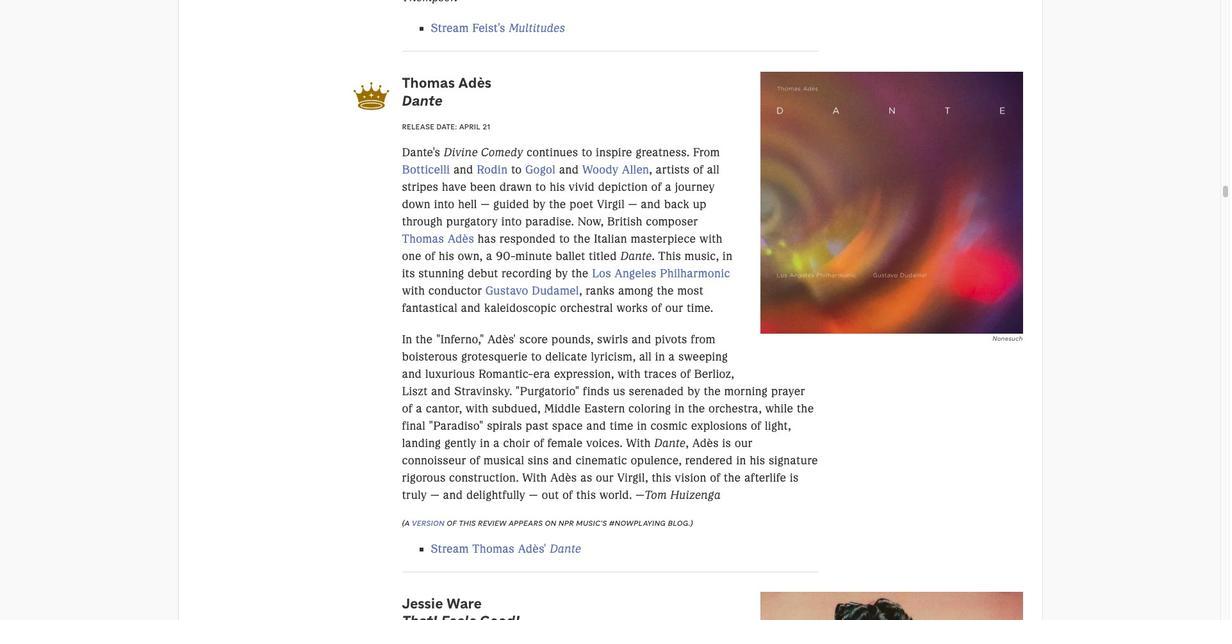 Task type: describe. For each thing, give the bounding box(es) containing it.
dante up the angeles
[[621, 250, 652, 264]]

liszt
[[402, 384, 428, 398]]

0 horizontal spatial into
[[434, 198, 455, 212]]

0 vertical spatial this
[[652, 471, 672, 485]]

with down stravinsky.
[[466, 402, 489, 416]]

adès up out
[[551, 471, 577, 485]]

by inside in the "inferno," adès' score pounds, swirls and pivots from boisterous grotesquerie to delicate lyricism, all in a sweeping and luxurious romantic-era expression, with traces of berlioz, liszt and stravinsky. "purgatorio" finds us serenaded by the morning prayer of a cantor, with subdued, middle eastern coloring in the orchestra, while the final "paradiso" spirals past space and time in cosmic explosions of light, landing gently in a choir of female voices. with
[[688, 384, 701, 398]]

connoisseur
[[402, 453, 466, 468]]

, for artists
[[649, 163, 653, 177]]

from
[[693, 146, 720, 160]]

final
[[402, 419, 426, 433]]

release
[[402, 122, 435, 132]]

of right version link
[[447, 518, 457, 528]]

its
[[402, 267, 415, 281]]

opulence,
[[631, 453, 682, 468]]

1 vertical spatial into
[[502, 215, 522, 229]]

jessie ware
[[402, 595, 482, 613]]

in right gently
[[480, 436, 490, 450]]

world.
[[600, 488, 632, 502]]

kaleidoscopic
[[484, 301, 557, 316]]

of down artists
[[652, 180, 662, 194]]

1 vertical spatial is
[[790, 471, 799, 485]]

a down liszt
[[416, 402, 423, 416]]

in up cosmic
[[675, 402, 685, 416]]

image credit element
[[761, 334, 1023, 344]]

drawn
[[500, 180, 532, 194]]

rodin link
[[477, 163, 508, 177]]

botticelli link
[[402, 163, 450, 177]]

female
[[548, 436, 583, 450]]

adès inside , artists of all stripes have been drawn to his vivid depiction of a journey down into hell — guided by the poet virgil — and  back up through purgatory into paradise. now, british composer thomas adès
[[448, 232, 474, 246]]

, ranks among the most fantastical and kaleidoscopic orchestral works of our time.
[[402, 284, 713, 316]]

comedy
[[481, 146, 523, 160]]

#nowplaying
[[609, 518, 666, 528]]

voices.
[[586, 436, 623, 450]]

italian
[[594, 232, 627, 246]]

the inside . this music, in its stunning debut recording by the
[[572, 267, 589, 281]]

out
[[542, 488, 559, 502]]

space
[[552, 419, 583, 433]]

appears
[[509, 518, 543, 528]]

hell
[[458, 198, 477, 212]]

grotesquerie
[[461, 350, 528, 364]]

and inside , ranks among the most fantastical and kaleidoscopic orchestral works of our time.
[[461, 301, 481, 316]]

us
[[613, 384, 626, 398]]

delicate
[[546, 350, 588, 364]]

"paradiso"
[[429, 419, 484, 433]]

version link
[[412, 518, 445, 528]]

(a version of this review appears on npr music's #nowplaying blog.)
[[402, 518, 693, 528]]

— right truly
[[431, 488, 440, 502]]

to up woody
[[582, 146, 593, 160]]

adès up rendered
[[693, 436, 719, 450]]

with inside , adès is our connoisseur of musical sins and cinematic opulence, rendered in his signature rigorous construction. with adès as our virgil, this vision of the afterlife is truly — and delightfully — out of this world. —
[[522, 471, 547, 485]]

los angeles philharmonic with conductor gustavo dudamel
[[402, 267, 730, 298]]

titled
[[589, 250, 617, 264]]

woody
[[583, 163, 619, 177]]

explosions
[[691, 419, 748, 433]]

jessie
[[402, 595, 443, 613]]

afterlife
[[745, 471, 787, 485]]

inspire
[[596, 146, 633, 160]]

choir
[[504, 436, 530, 450]]

own,
[[458, 250, 483, 264]]

and down divine
[[454, 163, 474, 177]]

and up cantor,
[[431, 384, 451, 398]]

the inside , adès is our connoisseur of musical sins and cinematic opulence, rendered in his signature rigorous construction. with adès as our virgil, this vision of the afterlife is truly — and delightfully — out of this world. —
[[724, 471, 741, 485]]

thomas inside , artists of all stripes have been drawn to his vivid depiction of a journey down into hell — guided by the poet virgil — and  back up through purgatory into paradise. now, british composer thomas adès
[[402, 232, 444, 246]]

down
[[402, 198, 431, 212]]

been
[[470, 180, 496, 194]]

up
[[693, 198, 707, 212]]

, adès is our connoisseur of musical sins and cinematic opulence, rendered in his signature rigorous construction. with adès as our virgil, this vision of the afterlife is truly — and delightfully — out of this world. —
[[402, 436, 818, 502]]

by inside . this music, in its stunning debut recording by the
[[556, 267, 568, 281]]

.
[[652, 250, 655, 264]]

and down female
[[553, 453, 572, 468]]

of inside has responded to the italian masterpiece with one of his own, a 90-minute ballet titled
[[425, 250, 435, 264]]

thomas adès link
[[402, 232, 474, 246]]

and right "swirls"
[[632, 332, 652, 346]]

allen
[[622, 163, 649, 177]]

back
[[664, 198, 690, 212]]

to inside , artists of all stripes have been drawn to his vivid depiction of a journey down into hell — guided by the poet virgil — and  back up through purgatory into paradise. now, british composer thomas adès
[[536, 180, 546, 194]]

prayer
[[772, 384, 805, 398]]

1 vertical spatial this
[[577, 488, 596, 502]]

traces
[[644, 367, 677, 381]]

the right in
[[416, 332, 433, 346]]

tom huizenga
[[645, 488, 721, 502]]

— down the 'been' on the top of page
[[481, 198, 490, 212]]

music,
[[685, 250, 719, 264]]

(a
[[402, 518, 410, 528]]

all inside , artists of all stripes have been drawn to his vivid depiction of a journey down into hell — guided by the poet virgil — and  back up through purgatory into paradise. now, british composer thomas adès
[[707, 163, 720, 177]]

dante's
[[402, 146, 441, 160]]

multitudes
[[509, 21, 565, 35]]

greatness.
[[636, 146, 690, 160]]

a up musical
[[494, 436, 500, 450]]

has
[[478, 232, 496, 246]]

depiction
[[599, 180, 648, 194]]

works
[[617, 301, 648, 316]]

sweeping
[[679, 350, 728, 364]]

— down virgil,
[[636, 488, 645, 502]]

serenaded
[[629, 384, 684, 398]]

of inside , ranks among the most fantastical and kaleidoscopic orchestral works of our time.
[[652, 301, 662, 316]]

90-
[[496, 250, 516, 264]]

in inside . this music, in its stunning debut recording by the
[[723, 250, 733, 264]]

dante inside thomas adès dante
[[402, 92, 443, 110]]

in inside , adès is our connoisseur of musical sins and cinematic opulence, rendered in his signature rigorous construction. with adès as our virgil, this vision of the afterlife is truly — and delightfully — out of this world. —
[[737, 453, 747, 468]]

composer
[[646, 215, 698, 229]]

morning
[[725, 384, 768, 398]]

now,
[[578, 215, 604, 229]]

the down berlioz,
[[704, 384, 721, 398]]

gogol
[[526, 163, 556, 177]]

of down sweeping
[[681, 367, 691, 381]]

gustavo dudamel link
[[486, 284, 579, 298]]

virgil
[[597, 198, 625, 212]]

gently
[[445, 436, 477, 450]]

stream feist's multitudes
[[431, 21, 565, 35]]

as
[[581, 471, 593, 485]]

stripes
[[402, 180, 439, 194]]

and up 'vivid'
[[559, 163, 579, 177]]

gogol link
[[526, 163, 556, 177]]

delightfully
[[467, 488, 526, 502]]

the inside has responded to the italian masterpiece with one of his own, a 90-minute ballet titled
[[574, 232, 591, 246]]

dante down cosmic
[[655, 436, 686, 450]]

a inside , artists of all stripes have been drawn to his vivid depiction of a journey down into hell — guided by the poet virgil — and  back up through purgatory into paradise. now, british composer thomas adès
[[665, 180, 672, 194]]



Task type: locate. For each thing, give the bounding box(es) containing it.
into down guided
[[502, 215, 522, 229]]

2 vertical spatial by
[[688, 384, 701, 398]]

2 vertical spatial our
[[596, 471, 614, 485]]

thomas up the release on the left top of page
[[402, 74, 455, 92]]

cosmic
[[651, 419, 688, 433]]

into down have on the left of the page
[[434, 198, 455, 212]]

nonesuch
[[993, 335, 1023, 343]]

tom
[[645, 488, 667, 502]]

has responded to the italian masterpiece with one of his own, a 90-minute ballet titled
[[402, 232, 723, 264]]

from
[[691, 332, 716, 346]]

dudamel
[[532, 284, 579, 298]]

0 horizontal spatial is
[[723, 436, 732, 450]]

boisterous
[[402, 350, 458, 364]]

blog.)
[[668, 518, 693, 528]]

to
[[582, 146, 593, 160], [511, 163, 522, 177], [536, 180, 546, 194], [559, 232, 570, 246], [531, 350, 542, 364]]

this down opulence,
[[652, 471, 672, 485]]

0 horizontal spatial adès'
[[488, 332, 516, 346]]

his down gogol
[[550, 180, 565, 194]]

0 vertical spatial all
[[707, 163, 720, 177]]

2 vertical spatial ,
[[686, 436, 689, 450]]

1 vertical spatial thomas
[[402, 232, 444, 246]]

with down sins
[[522, 471, 547, 485]]

one
[[402, 250, 422, 264]]

adès up own,
[[448, 232, 474, 246]]

1 horizontal spatial adès'
[[518, 542, 547, 556]]

while
[[766, 402, 794, 416]]

a down artists
[[665, 180, 672, 194]]

2 horizontal spatial this
[[652, 471, 672, 485]]

his inside has responded to the italian masterpiece with one of his own, a 90-minute ballet titled
[[439, 250, 455, 264]]

0 horizontal spatial ,
[[579, 284, 582, 298]]

with inside the los angeles philharmonic with conductor gustavo dudamel
[[402, 284, 425, 298]]

expression,
[[554, 367, 614, 381]]

dante's divine comedy continues to inspire greatness. from botticelli and rodin to gogol and woody allen
[[402, 146, 720, 177]]

the down prayer
[[797, 402, 814, 416]]

1 horizontal spatial this
[[577, 488, 596, 502]]

2 horizontal spatial ,
[[686, 436, 689, 450]]

poet
[[570, 198, 594, 212]]

of right the works
[[652, 301, 662, 316]]

is down signature
[[790, 471, 799, 485]]

the
[[549, 198, 566, 212], [574, 232, 591, 246], [572, 267, 589, 281], [657, 284, 674, 298], [416, 332, 433, 346], [704, 384, 721, 398], [688, 402, 705, 416], [797, 402, 814, 416], [724, 471, 741, 485]]

middle
[[544, 402, 581, 416]]

los
[[592, 267, 611, 281]]

and up liszt
[[402, 367, 422, 381]]

the inside , artists of all stripes have been drawn to his vivid depiction of a journey down into hell — guided by the poet virgil — and  back up through purgatory into paradise. now, british composer thomas adès
[[549, 198, 566, 212]]

adès up the april
[[459, 74, 492, 92]]

in the "inferno," adès' score pounds, swirls and pivots from boisterous grotesquerie to delicate lyricism, all in a sweeping and luxurious romantic-era expression, with traces of berlioz, liszt and stravinsky. "purgatorio" finds us serenaded by the morning prayer of a cantor, with subdued, middle eastern coloring in the orchestra, while the final "paradiso" spirals past space and time in cosmic explosions of light, landing gently in a choir of female voices. with
[[402, 332, 814, 450]]

dante down "npr"
[[550, 542, 581, 556]]

dante up the release on the left top of page
[[402, 92, 443, 110]]

subdued,
[[492, 402, 541, 416]]

with down its
[[402, 284, 425, 298]]

1 vertical spatial his
[[439, 250, 455, 264]]

and inside , artists of all stripes have been drawn to his vivid depiction of a journey down into hell — guided by the poet virgil — and  back up through purgatory into paradise. now, british composer thomas adès
[[641, 198, 661, 212]]

stream for stream thomas adès' dante
[[431, 542, 469, 556]]

cinematic
[[576, 453, 627, 468]]

a down pivots
[[669, 350, 675, 364]]

1 horizontal spatial by
[[556, 267, 568, 281]]

our down most
[[666, 301, 684, 316]]

his up stunning
[[439, 250, 455, 264]]

responded
[[500, 232, 556, 246]]

, up orchestral
[[579, 284, 582, 298]]

in up traces
[[655, 350, 665, 364]]

orchestra,
[[709, 402, 762, 416]]

all down from
[[707, 163, 720, 177]]

by inside , artists of all stripes have been drawn to his vivid depiction of a journey down into hell — guided by the poet virgil — and  back up through purgatory into paradise. now, british composer thomas adès
[[533, 198, 546, 212]]

1 horizontal spatial his
[[550, 180, 565, 194]]

thomas down through
[[402, 232, 444, 246]]

, inside , adès is our connoisseur of musical sins and cinematic opulence, rendered in his signature rigorous construction. with adès as our virgil, this vision of the afterlife is truly — and delightfully — out of this world. —
[[686, 436, 689, 450]]

— up british
[[628, 198, 638, 212]]

,
[[649, 163, 653, 177], [579, 284, 582, 298], [686, 436, 689, 450]]

spirals
[[487, 419, 522, 433]]

1 vertical spatial all
[[639, 350, 652, 364]]

all up traces
[[639, 350, 652, 364]]

of
[[693, 163, 704, 177], [652, 180, 662, 194], [425, 250, 435, 264], [652, 301, 662, 316], [681, 367, 691, 381], [402, 402, 413, 416], [751, 419, 762, 433], [534, 436, 544, 450], [470, 453, 480, 468], [710, 471, 721, 485], [563, 488, 573, 502], [447, 518, 457, 528]]

have
[[442, 180, 467, 194]]

0 vertical spatial stream
[[431, 21, 469, 35]]

1 vertical spatial our
[[735, 436, 753, 450]]

1 vertical spatial ,
[[579, 284, 582, 298]]

all inside in the "inferno," adès' score pounds, swirls and pivots from boisterous grotesquerie to delicate lyricism, all in a sweeping and luxurious romantic-era expression, with traces of berlioz, liszt and stravinsky. "purgatorio" finds us serenaded by the morning prayer of a cantor, with subdued, middle eastern coloring in the orchestra, while the final "paradiso" spirals past space and time in cosmic explosions of light, landing gently in a choir of female voices. with
[[639, 350, 652, 364]]

, down cosmic
[[686, 436, 689, 450]]

rodin
[[477, 163, 508, 177]]

and down rigorous
[[443, 488, 463, 502]]

to inside has responded to the italian masterpiece with one of his own, a 90-minute ballet titled
[[559, 232, 570, 246]]

, for adès
[[686, 436, 689, 450]]

and down conductor
[[461, 301, 481, 316]]

dante
[[402, 92, 443, 110], [621, 250, 652, 264], [655, 436, 686, 450], [550, 542, 581, 556]]

of right one
[[425, 250, 435, 264]]

and up voices.
[[587, 419, 607, 433]]

stream left feist's
[[431, 21, 469, 35]]

conductor
[[429, 284, 482, 298]]

music's
[[576, 518, 607, 528]]

with up us
[[618, 367, 641, 381]]

to down gogol 'link'
[[536, 180, 546, 194]]

vision
[[675, 471, 707, 485]]

1 vertical spatial with
[[522, 471, 547, 485]]

into
[[434, 198, 455, 212], [502, 215, 522, 229]]

his for own,
[[439, 250, 455, 264]]

lyricism,
[[591, 350, 636, 364]]

stream for stream feist's multitudes
[[431, 21, 469, 35]]

with inside has responded to the italian masterpiece with one of his own, a 90-minute ballet titled
[[700, 232, 723, 246]]

vivid
[[569, 180, 595, 194]]

ballet
[[556, 250, 586, 264]]

los angeles philharmonic link
[[592, 267, 730, 281]]

2 horizontal spatial his
[[750, 453, 766, 468]]

artists
[[656, 163, 690, 177]]

0 vertical spatial adès'
[[488, 332, 516, 346]]

of up construction.
[[470, 453, 480, 468]]

0 vertical spatial by
[[533, 198, 546, 212]]

2 vertical spatial thomas
[[473, 542, 515, 556]]

adès inside thomas adès dante
[[459, 74, 492, 92]]

and
[[454, 163, 474, 177], [559, 163, 579, 177], [641, 198, 661, 212], [461, 301, 481, 316], [632, 332, 652, 346], [402, 367, 422, 381], [431, 384, 451, 398], [587, 419, 607, 433], [553, 453, 572, 468], [443, 488, 463, 502]]

in down coloring
[[637, 419, 647, 433]]

0 horizontal spatial this
[[459, 518, 476, 528]]

0 horizontal spatial our
[[596, 471, 614, 485]]

, for ranks
[[579, 284, 582, 298]]

, inside , ranks among the most fantastical and kaleidoscopic orchestral works of our time.
[[579, 284, 582, 298]]

is down explosions
[[723, 436, 732, 450]]

the up explosions
[[688, 402, 705, 416]]

0 vertical spatial with
[[626, 436, 651, 450]]

the inside , ranks among the most fantastical and kaleidoscopic orchestral works of our time.
[[657, 284, 674, 298]]

2 horizontal spatial our
[[735, 436, 753, 450]]

ranks
[[586, 284, 615, 298]]

0 horizontal spatial all
[[639, 350, 652, 364]]

with inside in the "inferno," adès' score pounds, swirls and pivots from boisterous grotesquerie to delicate lyricism, all in a sweeping and luxurious romantic-era expression, with traces of berlioz, liszt and stravinsky. "purgatorio" finds us serenaded by the morning prayer of a cantor, with subdued, middle eastern coloring in the orchestra, while the final "paradiso" spirals past space and time in cosmic explosions of light, landing gently in a choir of female voices. with
[[626, 436, 651, 450]]

to up ballet
[[559, 232, 570, 246]]

sins
[[528, 453, 549, 468]]

divine
[[444, 146, 478, 160]]

landing
[[402, 436, 441, 450]]

of left light,
[[751, 419, 762, 433]]

to inside in the "inferno," adès' score pounds, swirls and pivots from boisterous grotesquerie to delicate lyricism, all in a sweeping and luxurious romantic-era expression, with traces of berlioz, liszt and stravinsky. "purgatorio" finds us serenaded by the morning prayer of a cantor, with subdued, middle eastern coloring in the orchestra, while the final "paradiso" spirals past space and time in cosmic explosions of light, landing gently in a choir of female voices. with
[[531, 350, 542, 364]]

in up the afterlife on the bottom
[[737, 453, 747, 468]]

paradise.
[[526, 215, 574, 229]]

on
[[545, 518, 557, 528]]

stream down version link
[[431, 542, 469, 556]]

adès' down appears
[[518, 542, 547, 556]]

1 horizontal spatial our
[[666, 301, 684, 316]]

through
[[402, 215, 443, 229]]

0 vertical spatial ,
[[649, 163, 653, 177]]

the down now,
[[574, 232, 591, 246]]

jessie ware, that! feels good! image
[[761, 592, 1023, 620]]

thomas adès dante
[[402, 74, 492, 110]]

1 horizontal spatial all
[[707, 163, 720, 177]]

0 vertical spatial thomas
[[402, 74, 455, 92]]

and left "back"
[[641, 198, 661, 212]]

in right music,
[[723, 250, 733, 264]]

is
[[723, 436, 732, 450], [790, 471, 799, 485]]

thomas adès, dante image
[[761, 72, 1023, 334]]

british
[[607, 215, 643, 229]]

2 stream from the top
[[431, 542, 469, 556]]

version
[[412, 518, 445, 528]]

philharmonic
[[660, 267, 730, 281]]

to up drawn
[[511, 163, 522, 177]]

his for vivid
[[550, 180, 565, 194]]

woody allen link
[[583, 163, 649, 177]]

1 horizontal spatial ,
[[649, 163, 653, 177]]

light,
[[765, 419, 791, 433]]

a left 90-
[[486, 250, 493, 264]]

1 vertical spatial adès'
[[518, 542, 547, 556]]

by up the dudamel
[[556, 267, 568, 281]]

adès' inside in the "inferno," adès' score pounds, swirls and pivots from boisterous grotesquerie to delicate lyricism, all in a sweeping and luxurious romantic-era expression, with traces of berlioz, liszt and stravinsky. "purgatorio" finds us serenaded by the morning prayer of a cantor, with subdued, middle eastern coloring in the orchestra, while the final "paradiso" spirals past space and time in cosmic explosions of light, landing gently in a choir of female voices. with
[[488, 332, 516, 346]]

our inside , ranks among the most fantastical and kaleidoscopic orchestral works of our time.
[[666, 301, 684, 316]]

of up 'journey'
[[693, 163, 704, 177]]

with down "time"
[[626, 436, 651, 450]]

1 stream from the top
[[431, 21, 469, 35]]

construction.
[[449, 471, 519, 485]]

date:
[[437, 122, 457, 132]]

2 horizontal spatial by
[[688, 384, 701, 398]]

our down the cinematic
[[596, 471, 614, 485]]

to down score on the bottom of page
[[531, 350, 542, 364]]

of up sins
[[534, 436, 544, 450]]

the down los angeles philharmonic link
[[657, 284, 674, 298]]

his inside , adès is our connoisseur of musical sins and cinematic opulence, rendered in his signature rigorous construction. with adès as our virgil, this vision of the afterlife is truly — and delightfully — out of this world. —
[[750, 453, 766, 468]]

, inside , artists of all stripes have been drawn to his vivid depiction of a journey down into hell — guided by the poet virgil — and  back up through purgatory into paradise. now, british composer thomas adès
[[649, 163, 653, 177]]

1 vertical spatial stream
[[431, 542, 469, 556]]

luxurious
[[425, 367, 475, 381]]

of up final
[[402, 402, 413, 416]]

of right out
[[563, 488, 573, 502]]

adès' up grotesquerie
[[488, 332, 516, 346]]

his inside , artists of all stripes have been drawn to his vivid depiction of a journey down into hell — guided by the poet virgil — and  back up through purgatory into paradise. now, british composer thomas adès
[[550, 180, 565, 194]]

1 vertical spatial by
[[556, 267, 568, 281]]

the down rendered
[[724, 471, 741, 485]]

the up paradise.
[[549, 198, 566, 212]]

era
[[534, 367, 551, 381]]

thomas inside thomas adès dante
[[402, 74, 455, 92]]

0 vertical spatial his
[[550, 180, 565, 194]]

pounds,
[[552, 332, 594, 346]]

by up paradise.
[[533, 198, 546, 212]]

0 vertical spatial is
[[723, 436, 732, 450]]

time.
[[687, 301, 713, 316]]

our down explosions
[[735, 436, 753, 450]]

this left review
[[459, 518, 476, 528]]

the down ballet
[[572, 267, 589, 281]]

by down berlioz,
[[688, 384, 701, 398]]

0 vertical spatial our
[[666, 301, 684, 316]]

0 horizontal spatial with
[[522, 471, 547, 485]]

stream
[[431, 21, 469, 35], [431, 542, 469, 556]]

2 vertical spatial this
[[459, 518, 476, 528]]

among
[[618, 284, 654, 298]]

, down the greatness.
[[649, 163, 653, 177]]

this down the as on the left of the page
[[577, 488, 596, 502]]

0 horizontal spatial by
[[533, 198, 546, 212]]

finds
[[583, 384, 610, 398]]

fantastical
[[402, 301, 458, 316]]

orchestral
[[560, 301, 613, 316]]

his up the afterlife on the bottom
[[750, 453, 766, 468]]

. this music, in its stunning debut recording by the
[[402, 250, 733, 281]]

1 horizontal spatial into
[[502, 215, 522, 229]]

most
[[678, 284, 704, 298]]

thomas down review
[[473, 542, 515, 556]]

with up music,
[[700, 232, 723, 246]]

truly
[[402, 488, 427, 502]]

guided
[[493, 198, 530, 212]]

1 horizontal spatial with
[[626, 436, 651, 450]]

rendered
[[685, 453, 733, 468]]

of down rendered
[[710, 471, 721, 485]]

0 vertical spatial into
[[434, 198, 455, 212]]

—
[[481, 198, 490, 212], [628, 198, 638, 212], [431, 488, 440, 502], [529, 488, 538, 502], [636, 488, 645, 502]]

0 horizontal spatial his
[[439, 250, 455, 264]]

, artists of all stripes have been drawn to his vivid depiction of a journey down into hell — guided by the poet virgil — and  back up through purgatory into paradise. now, british composer thomas adès
[[402, 163, 720, 246]]

feist's
[[473, 21, 506, 35]]

romantic-
[[479, 367, 534, 381]]

this
[[659, 250, 681, 264]]

our
[[666, 301, 684, 316], [735, 436, 753, 450], [596, 471, 614, 485]]

1 horizontal spatial is
[[790, 471, 799, 485]]

cantor,
[[426, 402, 462, 416]]

a inside has responded to the italian masterpiece with one of his own, a 90-minute ballet titled
[[486, 250, 493, 264]]

2 vertical spatial his
[[750, 453, 766, 468]]

— left out
[[529, 488, 538, 502]]

gustavo
[[486, 284, 529, 298]]



Task type: vqa. For each thing, say whether or not it's contained in the screenshot.
—SIDNEY
no



